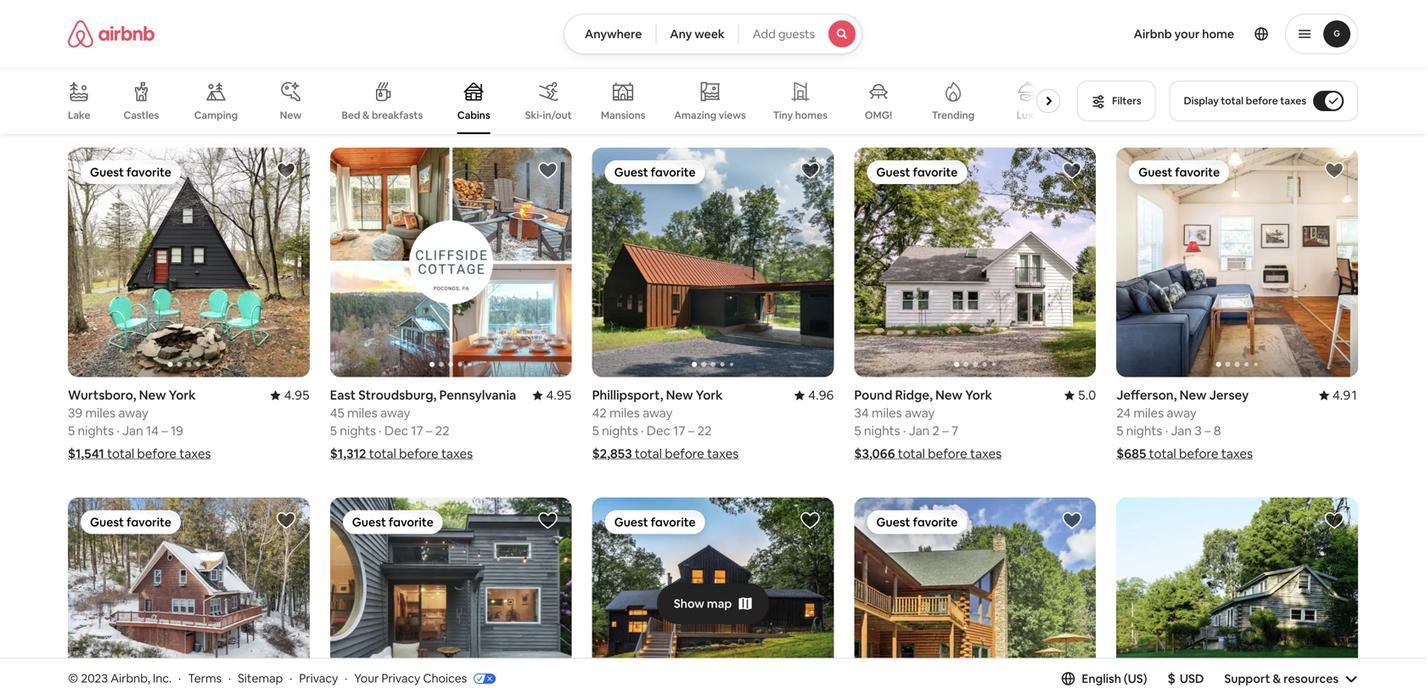Task type: vqa. For each thing, say whether or not it's contained in the screenshot.


Task type: locate. For each thing, give the bounding box(es) containing it.
group
[[68, 68, 1067, 134], [68, 148, 310, 377], [330, 148, 572, 377], [592, 148, 834, 377], [855, 148, 1096, 377], [1117, 148, 1359, 377], [68, 498, 310, 700], [330, 498, 572, 700], [592, 498, 834, 700], [855, 498, 1096, 700], [1117, 498, 1359, 700]]

miles right 45
[[347, 405, 378, 422]]

miles for jefferson, new jersey 24 miles away 5 nights · jan 3 – 8 $685 total before taxes
[[1134, 405, 1164, 422]]

5 miles from the left
[[1134, 405, 1164, 422]]

2 dec from the left
[[647, 423, 671, 439]]

0 horizontal spatial jan
[[122, 423, 143, 439]]

new inside phillipsport, new york 42 miles away 5 nights · dec 17 – 22 $2,853 total before taxes
[[666, 387, 693, 404]]

jan left 2
[[909, 423, 930, 439]]

5 away from the left
[[1167, 405, 1197, 422]]

trending
[[932, 109, 975, 122]]

terms
[[188, 671, 222, 687]]

7
[[952, 423, 959, 439]]

nights up $685
[[1127, 423, 1163, 439]]

breakfasts
[[372, 109, 423, 122]]

1 horizontal spatial &
[[1273, 671, 1281, 687]]

total right $685
[[1149, 446, 1177, 462]]

17 for 42 miles away
[[673, 423, 686, 439]]

in/out
[[543, 109, 572, 122]]

display
[[1184, 94, 1219, 107]]

17 inside phillipsport, new york 42 miles away 5 nights · dec 17 – 22 $2,853 total before taxes
[[673, 423, 686, 439]]

before for jefferson, new jersey 24 miles away 5 nights · jan 3 – 8 $685 total before taxes
[[1179, 446, 1219, 462]]

4 – from the left
[[688, 423, 695, 439]]

york right phillipsport,
[[696, 387, 723, 404]]

4.95 left east
[[284, 387, 310, 404]]

· left 3
[[1165, 423, 1168, 439]]

2 5 from the left
[[330, 423, 337, 439]]

4 nights from the left
[[602, 423, 638, 439]]

taxes
[[1281, 94, 1307, 107], [179, 446, 211, 462], [441, 446, 473, 462], [970, 446, 1002, 462], [707, 446, 739, 462], [1222, 446, 1253, 462]]

add to wishlist: phillipsport, new york image
[[800, 160, 821, 181]]

None search field
[[564, 14, 863, 54]]

5 inside jefferson, new jersey 24 miles away 5 nights · jan 3 – 8 $685 total before taxes
[[1117, 423, 1124, 439]]

5 inside wurtsboro, new york 39 miles away 5 nights · jan 14 – 19 $1,541 total before taxes
[[68, 423, 75, 439]]

0 horizontal spatial 4.95
[[284, 387, 310, 404]]

total right "$2,853" at the left bottom
[[635, 446, 662, 462]]

total inside east stroudsburg, pennsylvania 45 miles away 5 nights · dec 17 – 22 $1,312 total before taxes
[[369, 446, 396, 462]]

airbnb,
[[111, 671, 150, 687]]

new right phillipsport,
[[666, 387, 693, 404]]

total inside jefferson, new jersey 24 miles away 5 nights · jan 3 – 8 $685 total before taxes
[[1149, 446, 1177, 462]]

nights for jefferson, new jersey 24 miles away 5 nights · jan 3 – 8 $685 total before taxes
[[1127, 423, 1163, 439]]

2 horizontal spatial york
[[965, 387, 993, 404]]

new right the ridge,
[[936, 387, 963, 404]]

5
[[68, 423, 75, 439], [330, 423, 337, 439], [855, 423, 862, 439], [592, 423, 599, 439], [1117, 423, 1124, 439]]

5 down 42
[[592, 423, 599, 439]]

1 york from the left
[[169, 387, 196, 404]]

new up 14
[[139, 387, 166, 404]]

2 add to wishlist: pine bush, new york image from the left
[[1062, 511, 1083, 531]]

jan left 14
[[122, 423, 143, 439]]

amazing views
[[674, 108, 746, 122]]

york inside pound ridge, new york 34 miles away 5 nights · jan 2 – 7 $3,066 total before taxes
[[965, 387, 993, 404]]

– for east stroudsburg, pennsylvania 45 miles away 5 nights · dec 17 – 22 $1,312 total before taxes
[[426, 423, 433, 439]]

22 inside east stroudsburg, pennsylvania 45 miles away 5 nights · dec 17 – 22 $1,312 total before taxes
[[435, 423, 450, 439]]

english
[[1082, 671, 1122, 687]]

1 horizontal spatial york
[[696, 387, 723, 404]]

nights up "$2,853" at the left bottom
[[602, 423, 638, 439]]

2 privacy from the left
[[382, 671, 421, 687]]

new up add to wishlist: wurtsboro, new york icon
[[280, 109, 302, 122]]

1 miles from the left
[[85, 405, 116, 422]]

& right bed
[[363, 109, 370, 122]]

4 miles from the left
[[610, 405, 640, 422]]

before down 3
[[1179, 446, 1219, 462]]

nights up $1,312 on the left bottom
[[340, 423, 376, 439]]

4.95
[[284, 387, 310, 404], [546, 387, 572, 404]]

3 away from the left
[[905, 405, 935, 422]]

add to wishlist: milford, pennsylvania image
[[276, 511, 296, 531]]

jan for 24 miles away
[[1171, 423, 1192, 439]]

jan
[[122, 423, 143, 439], [909, 423, 930, 439], [1171, 423, 1192, 439]]

dec down stroudsburg, at the left
[[385, 423, 408, 439]]

5 for jefferson, new jersey 24 miles away 5 nights · jan 3 – 8 $685 total before taxes
[[1117, 423, 1124, 439]]

york
[[169, 387, 196, 404], [965, 387, 993, 404], [696, 387, 723, 404]]

away inside wurtsboro, new york 39 miles away 5 nights · jan 14 – 19 $1,541 total before taxes
[[118, 405, 148, 422]]

–
[[162, 423, 168, 439], [426, 423, 433, 439], [943, 423, 949, 439], [688, 423, 695, 439], [1205, 423, 1211, 439]]

3 5 from the left
[[855, 423, 862, 439]]

add to wishlist: east stroudsburg, pennsylvania image
[[538, 160, 558, 181]]

1 horizontal spatial dec
[[647, 423, 671, 439]]

airbnb
[[1134, 26, 1172, 42]]

1 horizontal spatial 22
[[697, 423, 712, 439]]

3 miles from the left
[[872, 405, 902, 422]]

before right "$2,853" at the left bottom
[[665, 446, 704, 462]]

before down 7
[[928, 446, 968, 462]]

add to wishlist: pine bush, new york image
[[538, 511, 558, 531], [1062, 511, 1083, 531]]

miles down phillipsport,
[[610, 405, 640, 422]]

4.95 out of 5 average rating image for east stroudsburg, pennsylvania 45 miles away 5 nights · dec 17 – 22 $1,312 total before taxes
[[533, 387, 572, 404]]

east
[[330, 387, 356, 404]]

tiny
[[773, 109, 793, 122]]

new
[[280, 109, 302, 122], [139, 387, 166, 404], [936, 387, 963, 404], [666, 387, 693, 404], [1180, 387, 1207, 404]]

jefferson,
[[1117, 387, 1177, 404]]

2 york from the left
[[965, 387, 993, 404]]

your privacy choices link
[[354, 671, 496, 688]]

3 nights from the left
[[864, 423, 900, 439]]

· left 2
[[903, 423, 906, 439]]

2 4.95 from the left
[[546, 387, 572, 404]]

1 vertical spatial &
[[1273, 671, 1281, 687]]

nights up $1,541
[[78, 423, 114, 439]]

taxes inside east stroudsburg, pennsylvania 45 miles away 5 nights · dec 17 – 22 $1,312 total before taxes
[[441, 446, 473, 462]]

nights for wurtsboro, new york 39 miles away 5 nights · jan 14 – 19 $1,541 total before taxes
[[78, 423, 114, 439]]

new left jersey
[[1180, 387, 1207, 404]]

before inside pound ridge, new york 34 miles away 5 nights · jan 2 – 7 $3,066 total before taxes
[[928, 446, 968, 462]]

wurtsboro,
[[68, 387, 136, 404]]

1 horizontal spatial 17
[[673, 423, 686, 439]]

1 4.95 out of 5 average rating image from the left
[[271, 387, 310, 404]]

5 down '34'
[[855, 423, 862, 439]]

your privacy choices
[[354, 671, 467, 687]]

nights
[[78, 423, 114, 439], [340, 423, 376, 439], [864, 423, 900, 439], [602, 423, 638, 439], [1127, 423, 1163, 439]]

pound
[[855, 387, 893, 404]]

before inside phillipsport, new york 42 miles away 5 nights · dec 17 – 22 $2,853 total before taxes
[[665, 446, 704, 462]]

luxe
[[1017, 109, 1039, 122]]

privacy link
[[299, 671, 338, 687]]

wurtsboro, new york 39 miles away 5 nights · jan 14 – 19 $1,541 total before taxes
[[68, 387, 211, 462]]

2 away from the left
[[380, 405, 410, 422]]

1 4.95 from the left
[[284, 387, 310, 404]]

taxes inside phillipsport, new york 42 miles away 5 nights · dec 17 – 22 $2,853 total before taxes
[[707, 446, 739, 462]]

dec inside phillipsport, new york 42 miles away 5 nights · dec 17 – 22 $2,853 total before taxes
[[647, 423, 671, 439]]

away down phillipsport,
[[643, 405, 673, 422]]

– inside pound ridge, new york 34 miles away 5 nights · jan 2 – 7 $3,066 total before taxes
[[943, 423, 949, 439]]

$3,066
[[855, 446, 895, 462]]

0 vertical spatial &
[[363, 109, 370, 122]]

1 horizontal spatial 4.95 out of 5 average rating image
[[533, 387, 572, 404]]

1 – from the left
[[162, 423, 168, 439]]

tiny homes
[[773, 109, 828, 122]]

– inside east stroudsburg, pennsylvania 45 miles away 5 nights · dec 17 – 22 $1,312 total before taxes
[[426, 423, 433, 439]]

2 – from the left
[[426, 423, 433, 439]]

dec
[[385, 423, 408, 439], [647, 423, 671, 439]]

before down 14
[[137, 446, 177, 462]]

miles down wurtsboro,
[[85, 405, 116, 422]]

add guests button
[[738, 14, 863, 54]]

22
[[435, 423, 450, 439], [697, 423, 712, 439]]

add to wishlist: jefferson, new jersey image
[[1325, 160, 1345, 181]]

away
[[118, 405, 148, 422], [380, 405, 410, 422], [905, 405, 935, 422], [643, 405, 673, 422], [1167, 405, 1197, 422]]

new for jefferson, new jersey 24 miles away 5 nights · jan 3 – 8 $685 total before taxes
[[1180, 387, 1207, 404]]

0 horizontal spatial dec
[[385, 423, 408, 439]]

4.91 out of 5 average rating image
[[1319, 387, 1359, 404]]

new inside jefferson, new jersey 24 miles away 5 nights · jan 3 – 8 $685 total before taxes
[[1180, 387, 1207, 404]]

2 miles from the left
[[347, 405, 378, 422]]

jan inside wurtsboro, new york 39 miles away 5 nights · jan 14 – 19 $1,541 total before taxes
[[122, 423, 143, 439]]

39
[[68, 405, 83, 422]]

5 – from the left
[[1205, 423, 1211, 439]]

total right $1,541
[[107, 446, 134, 462]]

5 down 39
[[68, 423, 75, 439]]

miles inside phillipsport, new york 42 miles away 5 nights · dec 17 – 22 $2,853 total before taxes
[[610, 405, 640, 422]]

1 nights from the left
[[78, 423, 114, 439]]

show
[[674, 597, 705, 612]]

· down stroudsburg, at the left
[[379, 423, 382, 439]]

away down the ridge,
[[905, 405, 935, 422]]

5 inside phillipsport, new york 42 miles away 5 nights · dec 17 – 22 $2,853 total before taxes
[[592, 423, 599, 439]]

total inside wurtsboro, new york 39 miles away 5 nights · jan 14 – 19 $1,541 total before taxes
[[107, 446, 134, 462]]

17 inside east stroudsburg, pennsylvania 45 miles away 5 nights · dec 17 – 22 $1,312 total before taxes
[[411, 423, 423, 439]]

1 away from the left
[[118, 405, 148, 422]]

miles down jefferson,
[[1134, 405, 1164, 422]]

8
[[1214, 423, 1221, 439]]

5 down 45
[[330, 423, 337, 439]]

1 22 from the left
[[435, 423, 450, 439]]

– inside jefferson, new jersey 24 miles away 5 nights · jan 3 – 8 $685 total before taxes
[[1205, 423, 1211, 439]]

4.95 out of 5 average rating image left east
[[271, 387, 310, 404]]

away down stroudsburg, at the left
[[380, 405, 410, 422]]

0 horizontal spatial 22
[[435, 423, 450, 439]]

3 york from the left
[[696, 387, 723, 404]]

0 horizontal spatial 17
[[411, 423, 423, 439]]

before down stroudsburg, at the left
[[399, 446, 439, 462]]

0 horizontal spatial 4.95 out of 5 average rating image
[[271, 387, 310, 404]]

taxes for wurtsboro, new york 39 miles away 5 nights · jan 14 – 19 $1,541 total before taxes
[[179, 446, 211, 462]]

taxes inside wurtsboro, new york 39 miles away 5 nights · jan 14 – 19 $1,541 total before taxes
[[179, 446, 211, 462]]

1 horizontal spatial add to wishlist: pine bush, new york image
[[1062, 511, 1083, 531]]

airbnb your home
[[1134, 26, 1235, 42]]

nights inside wurtsboro, new york 39 miles away 5 nights · jan 14 – 19 $1,541 total before taxes
[[78, 423, 114, 439]]

york inside phillipsport, new york 42 miles away 5 nights · dec 17 – 22 $2,853 total before taxes
[[696, 387, 723, 404]]

nights inside east stroudsburg, pennsylvania 45 miles away 5 nights · dec 17 – 22 $1,312 total before taxes
[[340, 423, 376, 439]]

miles
[[85, 405, 116, 422], [347, 405, 378, 422], [872, 405, 902, 422], [610, 405, 640, 422], [1134, 405, 1164, 422]]

– inside phillipsport, new york 42 miles away 5 nights · dec 17 – 22 $2,853 total before taxes
[[688, 423, 695, 439]]

nights for phillipsport, new york 42 miles away 5 nights · dec 17 – 22 $2,853 total before taxes
[[602, 423, 638, 439]]

2 nights from the left
[[340, 423, 376, 439]]

total for wurtsboro, new york 39 miles away 5 nights · jan 14 – 19 $1,541 total before taxes
[[107, 446, 134, 462]]

taxes for east stroudsburg, pennsylvania 45 miles away 5 nights · dec 17 – 22 $1,312 total before taxes
[[441, 446, 473, 462]]

5 down "24"
[[1117, 423, 1124, 439]]

4.95 out of 5 average rating image
[[271, 387, 310, 404], [533, 387, 572, 404]]

any week
[[670, 26, 725, 42]]

0 horizontal spatial york
[[169, 387, 196, 404]]

24
[[1117, 405, 1131, 422]]

dec down phillipsport,
[[647, 423, 671, 439]]

pound ridge, new york 34 miles away 5 nights · jan 2 – 7 $3,066 total before taxes
[[855, 387, 1002, 462]]

$1,541
[[68, 446, 104, 462]]

1 5 from the left
[[68, 423, 75, 439]]

2
[[933, 423, 940, 439]]

away inside east stroudsburg, pennsylvania 45 miles away 5 nights · dec 17 – 22 $1,312 total before taxes
[[380, 405, 410, 422]]

new inside wurtsboro, new york 39 miles away 5 nights · jan 14 – 19 $1,541 total before taxes
[[139, 387, 166, 404]]

– inside wurtsboro, new york 39 miles away 5 nights · jan 14 – 19 $1,541 total before taxes
[[162, 423, 168, 439]]

& for breakfasts
[[363, 109, 370, 122]]

support
[[1225, 671, 1271, 687]]

&
[[363, 109, 370, 122], [1273, 671, 1281, 687]]

miles inside wurtsboro, new york 39 miles away 5 nights · jan 14 – 19 $1,541 total before taxes
[[85, 405, 116, 422]]

sitemap link
[[238, 671, 283, 687]]

miles down pound
[[872, 405, 902, 422]]

1 horizontal spatial privacy
[[382, 671, 421, 687]]

york inside wurtsboro, new york 39 miles away 5 nights · jan 14 – 19 $1,541 total before taxes
[[169, 387, 196, 404]]

your
[[1175, 26, 1200, 42]]

york right the ridge,
[[965, 387, 993, 404]]

bed & breakfasts
[[342, 109, 423, 122]]

ski-
[[525, 109, 543, 122]]

total inside phillipsport, new york 42 miles away 5 nights · dec 17 – 22 $2,853 total before taxes
[[635, 446, 662, 462]]

taxes inside pound ridge, new york 34 miles away 5 nights · jan 2 – 7 $3,066 total before taxes
[[970, 446, 1002, 462]]

nights inside jefferson, new jersey 24 miles away 5 nights · jan 3 – 8 $685 total before taxes
[[1127, 423, 1163, 439]]

english (us) button
[[1062, 671, 1147, 687]]

& right 'support'
[[1273, 671, 1281, 687]]

before inside jefferson, new jersey 24 miles away 5 nights · jan 3 – 8 $685 total before taxes
[[1179, 446, 1219, 462]]

2023
[[81, 671, 108, 687]]

york up 19
[[169, 387, 196, 404]]

taxes inside jefferson, new jersey 24 miles away 5 nights · jan 3 – 8 $685 total before taxes
[[1222, 446, 1253, 462]]

4.91
[[1333, 387, 1359, 404]]

2 22 from the left
[[697, 423, 712, 439]]

privacy left your on the left of the page
[[299, 671, 338, 687]]

miles inside east stroudsburg, pennsylvania 45 miles away 5 nights · dec 17 – 22 $1,312 total before taxes
[[347, 405, 378, 422]]

jan for 39 miles away
[[122, 423, 143, 439]]

2 4.95 out of 5 average rating image from the left
[[533, 387, 572, 404]]

away for phillipsport, new york 42 miles away 5 nights · dec 17 – 22 $2,853 total before taxes
[[643, 405, 673, 422]]

jan left 3
[[1171, 423, 1192, 439]]

total right 'display'
[[1221, 94, 1244, 107]]

4 away from the left
[[643, 405, 673, 422]]

away up 3
[[1167, 405, 1197, 422]]

filters
[[1112, 94, 1142, 107]]

cabins
[[457, 109, 490, 122]]

· down phillipsport,
[[641, 423, 644, 439]]

group containing amazing views
[[68, 68, 1067, 134]]

before right 'display'
[[1246, 94, 1278, 107]]

3 jan from the left
[[1171, 423, 1192, 439]]

1 17 from the left
[[411, 423, 423, 439]]

4.95 out of 5 average rating image right pennsylvania
[[533, 387, 572, 404]]

· left 14
[[117, 423, 120, 439]]

4 5 from the left
[[592, 423, 599, 439]]

views
[[719, 108, 746, 122]]

before inside east stroudsburg, pennsylvania 45 miles away 5 nights · dec 17 – 22 $1,312 total before taxes
[[399, 446, 439, 462]]

dec inside east stroudsburg, pennsylvania 45 miles away 5 nights · dec 17 – 22 $1,312 total before taxes
[[385, 423, 408, 439]]

2 horizontal spatial jan
[[1171, 423, 1192, 439]]

22 inside phillipsport, new york 42 miles away 5 nights · dec 17 – 22 $2,853 total before taxes
[[697, 423, 712, 439]]

jan inside jefferson, new jersey 24 miles away 5 nights · jan 3 – 8 $685 total before taxes
[[1171, 423, 1192, 439]]

miles for phillipsport, new york 42 miles away 5 nights · dec 17 – 22 $2,853 total before taxes
[[610, 405, 640, 422]]

privacy
[[299, 671, 338, 687], [382, 671, 421, 687]]

2 17 from the left
[[673, 423, 686, 439]]

away inside phillipsport, new york 42 miles away 5 nights · dec 17 – 22 $2,853 total before taxes
[[643, 405, 673, 422]]

miles inside jefferson, new jersey 24 miles away 5 nights · jan 3 – 8 $685 total before taxes
[[1134, 405, 1164, 422]]

1 horizontal spatial 4.95
[[546, 387, 572, 404]]

nights inside phillipsport, new york 42 miles away 5 nights · dec 17 – 22 $2,853 total before taxes
[[602, 423, 638, 439]]

away for wurtsboro, new york 39 miles away 5 nights · jan 14 – 19 $1,541 total before taxes
[[118, 405, 148, 422]]

0 horizontal spatial privacy
[[299, 671, 338, 687]]

5 5 from the left
[[1117, 423, 1124, 439]]

5 nights from the left
[[1127, 423, 1163, 439]]

3 – from the left
[[943, 423, 949, 439]]

jan inside pound ridge, new york 34 miles away 5 nights · jan 2 – 7 $3,066 total before taxes
[[909, 423, 930, 439]]

before inside wurtsboro, new york 39 miles away 5 nights · jan 14 – 19 $1,541 total before taxes
[[137, 446, 177, 462]]

5 for phillipsport, new york 42 miles away 5 nights · dec 17 – 22 $2,853 total before taxes
[[592, 423, 599, 439]]

away inside jefferson, new jersey 24 miles away 5 nights · jan 3 – 8 $685 total before taxes
[[1167, 405, 1197, 422]]

1 jan from the left
[[122, 423, 143, 439]]

total right $3,066
[[898, 446, 925, 462]]

· right inc.
[[178, 671, 181, 687]]

miles for east stroudsburg, pennsylvania 45 miles away 5 nights · dec 17 – 22 $1,312 total before taxes
[[347, 405, 378, 422]]

4.95 left phillipsport,
[[546, 387, 572, 404]]

0 horizontal spatial &
[[363, 109, 370, 122]]

privacy right your on the left of the page
[[382, 671, 421, 687]]

· inside pound ridge, new york 34 miles away 5 nights · jan 2 – 7 $3,066 total before taxes
[[903, 423, 906, 439]]

1 horizontal spatial jan
[[909, 423, 930, 439]]

© 2023 airbnb, inc. ·
[[68, 671, 181, 687]]

$1,312
[[330, 446, 366, 462]]

·
[[117, 423, 120, 439], [379, 423, 382, 439], [903, 423, 906, 439], [641, 423, 644, 439], [1165, 423, 1168, 439], [178, 671, 181, 687], [228, 671, 231, 687], [290, 671, 293, 687], [345, 671, 348, 687]]

2 jan from the left
[[909, 423, 930, 439]]

add to wishlist: wurtsboro, new york image
[[276, 160, 296, 181]]

total right $1,312 on the left bottom
[[369, 446, 396, 462]]

5 inside east stroudsburg, pennsylvania 45 miles away 5 nights · dec 17 – 22 $1,312 total before taxes
[[330, 423, 337, 439]]

19
[[171, 423, 183, 439]]

0 horizontal spatial add to wishlist: pine bush, new york image
[[538, 511, 558, 531]]

phillipsport, new york 42 miles away 5 nights · dec 17 – 22 $2,853 total before taxes
[[592, 387, 739, 462]]

17
[[411, 423, 423, 439], [673, 423, 686, 439]]

$2,853
[[592, 446, 632, 462]]

away up 14
[[118, 405, 148, 422]]

5.0 out of 5 average rating image
[[1065, 387, 1096, 404]]

your
[[354, 671, 379, 687]]

nights up $3,066
[[864, 423, 900, 439]]

5 for east stroudsburg, pennsylvania 45 miles away 5 nights · dec 17 – 22 $1,312 total before taxes
[[330, 423, 337, 439]]

1 dec from the left
[[385, 423, 408, 439]]



Task type: describe. For each thing, give the bounding box(es) containing it.
before for wurtsboro, new york 39 miles away 5 nights · jan 14 – 19 $1,541 total before taxes
[[137, 446, 177, 462]]

before for phillipsport, new york 42 miles away 5 nights · dec 17 – 22 $2,853 total before taxes
[[665, 446, 704, 462]]

· inside wurtsboro, new york 39 miles away 5 nights · jan 14 – 19 $1,541 total before taxes
[[117, 423, 120, 439]]

45
[[330, 405, 345, 422]]

airbnb your home link
[[1124, 16, 1245, 52]]

& for resources
[[1273, 671, 1281, 687]]

usd
[[1180, 671, 1204, 687]]

add to wishlist: pound ridge, new york image
[[1062, 160, 1083, 181]]

– for jefferson, new jersey 24 miles away 5 nights · jan 3 – 8 $685 total before taxes
[[1205, 423, 1211, 439]]

total for east stroudsburg, pennsylvania 45 miles away 5 nights · dec 17 – 22 $1,312 total before taxes
[[369, 446, 396, 462]]

bed
[[342, 109, 360, 122]]

choices
[[423, 671, 467, 687]]

away inside pound ridge, new york 34 miles away 5 nights · jan 2 – 7 $3,066 total before taxes
[[905, 405, 935, 422]]

· inside east stroudsburg, pennsylvania 45 miles away 5 nights · dec 17 – 22 $1,312 total before taxes
[[379, 423, 382, 439]]

· left privacy link
[[290, 671, 293, 687]]

miles for wurtsboro, new york 39 miles away 5 nights · jan 14 – 19 $1,541 total before taxes
[[85, 405, 116, 422]]

$ usd
[[1168, 670, 1204, 688]]

· right terms
[[228, 671, 231, 687]]

14
[[146, 423, 159, 439]]

©
[[68, 671, 78, 687]]

taxes for jefferson, new jersey 24 miles away 5 nights · jan 3 – 8 $685 total before taxes
[[1222, 446, 1253, 462]]

4.96 out of 5 average rating image
[[795, 387, 834, 404]]

english (us)
[[1082, 671, 1147, 687]]

amazing
[[674, 108, 717, 122]]

pennsylvania
[[439, 387, 516, 404]]

york for 4.96
[[696, 387, 723, 404]]

total for jefferson, new jersey 24 miles away 5 nights · jan 3 – 8 $685 total before taxes
[[1149, 446, 1177, 462]]

$685
[[1117, 446, 1147, 462]]

jersey
[[1210, 387, 1249, 404]]

stroudsburg,
[[359, 387, 437, 404]]

profile element
[[883, 0, 1359, 68]]

display total before taxes
[[1184, 94, 1307, 107]]

homes
[[795, 109, 828, 122]]

miles inside pound ridge, new york 34 miles away 5 nights · jan 2 – 7 $3,066 total before taxes
[[872, 405, 902, 422]]

add to wishlist: warwick, new york image
[[800, 511, 821, 531]]

support & resources
[[1225, 671, 1339, 687]]

– for phillipsport, new york 42 miles away 5 nights · dec 17 – 22 $2,853 total before taxes
[[688, 423, 695, 439]]

east stroudsburg, pennsylvania 45 miles away 5 nights · dec 17 – 22 $1,312 total before taxes
[[330, 387, 516, 462]]

nights for east stroudsburg, pennsylvania 45 miles away 5 nights · dec 17 – 22 $1,312 total before taxes
[[340, 423, 376, 439]]

4.95 for east stroudsburg, pennsylvania 45 miles away 5 nights · dec 17 – 22 $1,312 total before taxes
[[546, 387, 572, 404]]

new for wurtsboro, new york 39 miles away 5 nights · jan 14 – 19 $1,541 total before taxes
[[139, 387, 166, 404]]

castles
[[124, 109, 159, 122]]

17 for 45 miles away
[[411, 423, 423, 439]]

total inside pound ridge, new york 34 miles away 5 nights · jan 2 – 7 $3,066 total before taxes
[[898, 446, 925, 462]]

guests
[[779, 26, 815, 42]]

camping
[[194, 109, 238, 122]]

42
[[592, 405, 607, 422]]

5.0
[[1078, 387, 1096, 404]]

4.96
[[808, 387, 834, 404]]

· inside phillipsport, new york 42 miles away 5 nights · dec 17 – 22 $2,853 total before taxes
[[641, 423, 644, 439]]

terms · sitemap · privacy ·
[[188, 671, 348, 687]]

(us)
[[1124, 671, 1147, 687]]

any week button
[[656, 14, 739, 54]]

away for east stroudsburg, pennsylvania 45 miles away 5 nights · dec 17 – 22 $1,312 total before taxes
[[380, 405, 410, 422]]

34
[[855, 405, 869, 422]]

nights inside pound ridge, new york 34 miles away 5 nights · jan 2 – 7 $3,066 total before taxes
[[864, 423, 900, 439]]

4.95 out of 5 average rating image for wurtsboro, new york 39 miles away 5 nights · jan 14 – 19 $1,541 total before taxes
[[271, 387, 310, 404]]

1 add to wishlist: pine bush, new york image from the left
[[538, 511, 558, 531]]

terms link
[[188, 671, 222, 687]]

lake
[[68, 109, 90, 122]]

ski-in/out
[[525, 109, 572, 122]]

· inside jefferson, new jersey 24 miles away 5 nights · jan 3 – 8 $685 total before taxes
[[1165, 423, 1168, 439]]

filters button
[[1078, 81, 1156, 121]]

privacy inside your privacy choices link
[[382, 671, 421, 687]]

taxes for phillipsport, new york 42 miles away 5 nights · dec 17 – 22 $2,853 total before taxes
[[707, 446, 739, 462]]

· left your on the left of the page
[[345, 671, 348, 687]]

anywhere
[[585, 26, 642, 42]]

show map
[[674, 597, 732, 612]]

22 for pennsylvania
[[435, 423, 450, 439]]

add guests
[[753, 26, 815, 42]]

add to wishlist: middletown, new york image
[[1325, 511, 1345, 531]]

resources
[[1284, 671, 1339, 687]]

1 privacy from the left
[[299, 671, 338, 687]]

map
[[707, 597, 732, 612]]

3
[[1195, 423, 1202, 439]]

add
[[753, 26, 776, 42]]

week
[[695, 26, 725, 42]]

york for 4.95
[[169, 387, 196, 404]]

before for east stroudsburg, pennsylvania 45 miles away 5 nights · dec 17 – 22 $1,312 total before taxes
[[399, 446, 439, 462]]

jefferson, new jersey 24 miles away 5 nights · jan 3 – 8 $685 total before taxes
[[1117, 387, 1253, 462]]

show map button
[[657, 584, 769, 625]]

– for wurtsboro, new york 39 miles away 5 nights · jan 14 – 19 $1,541 total before taxes
[[162, 423, 168, 439]]

dec for 45 miles away
[[385, 423, 408, 439]]

none search field containing anywhere
[[564, 14, 863, 54]]

new for phillipsport, new york 42 miles away 5 nights · dec 17 – 22 $2,853 total before taxes
[[666, 387, 693, 404]]

inc.
[[153, 671, 172, 687]]

4.95 for wurtsboro, new york 39 miles away 5 nights · jan 14 – 19 $1,541 total before taxes
[[284, 387, 310, 404]]

support & resources button
[[1225, 671, 1359, 687]]

mansions
[[601, 109, 646, 122]]

phillipsport,
[[592, 387, 663, 404]]

total for phillipsport, new york 42 miles away 5 nights · dec 17 – 22 $2,853 total before taxes
[[635, 446, 662, 462]]

anywhere button
[[564, 14, 657, 54]]

any
[[670, 26, 692, 42]]

5 for wurtsboro, new york 39 miles away 5 nights · jan 14 – 19 $1,541 total before taxes
[[68, 423, 75, 439]]

5 inside pound ridge, new york 34 miles away 5 nights · jan 2 – 7 $3,066 total before taxes
[[855, 423, 862, 439]]

omg!
[[865, 109, 892, 122]]

away for jefferson, new jersey 24 miles away 5 nights · jan 3 – 8 $685 total before taxes
[[1167, 405, 1197, 422]]

new inside pound ridge, new york 34 miles away 5 nights · jan 2 – 7 $3,066 total before taxes
[[936, 387, 963, 404]]

22 for york
[[697, 423, 712, 439]]

ridge,
[[895, 387, 933, 404]]

home
[[1203, 26, 1235, 42]]

$
[[1168, 670, 1176, 688]]

sitemap
[[238, 671, 283, 687]]

dec for 42 miles away
[[647, 423, 671, 439]]



